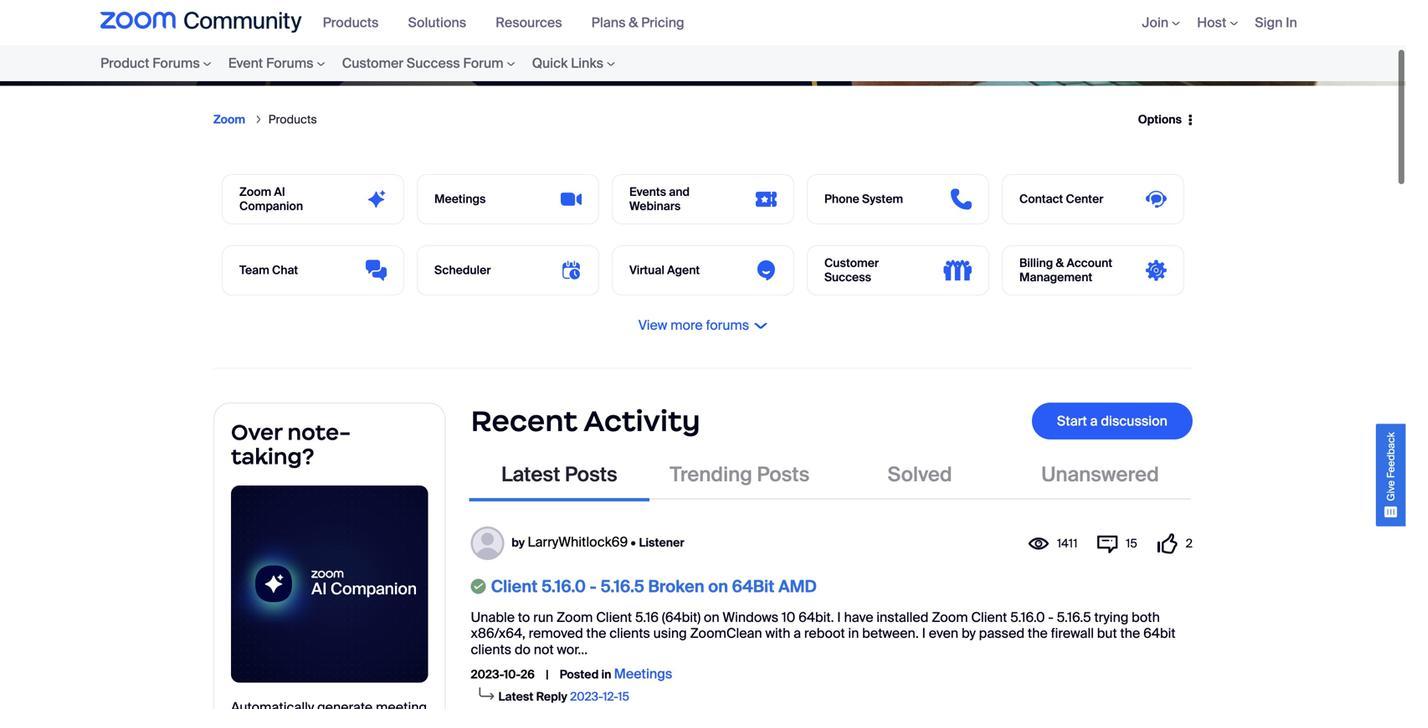 Task type: locate. For each thing, give the bounding box(es) containing it.
64bit.
[[799, 609, 834, 626]]

5.16.0 up run
[[542, 576, 586, 597]]

- right the passed
[[1049, 609, 1054, 626]]

meetings link up 12- at the left bottom of page
[[614, 665, 673, 683]]

15 inside 2023-10-26 | posted in meetings latest reply 2023-12-15
[[618, 689, 630, 704]]

wor...
[[557, 641, 588, 658]]

1 horizontal spatial in
[[849, 625, 859, 642]]

2023- down posted
[[570, 689, 603, 704]]

forum
[[463, 54, 504, 72]]

by inside unable to run zoom client 5.16 (64bit) on windows 10 64bit. i have installed zoom client 5.16.0 - 5.16.5 trying both x86/x64, removed the clients using zoomclean with a reboot in between. i even by passed the firewall but the 64bit clients do not wor...
[[962, 625, 976, 642]]

1 horizontal spatial customer
[[825, 256, 879, 271]]

5.16.5 left but at the bottom of page
[[1057, 609, 1092, 626]]

zoom down event
[[214, 112, 245, 127]]

forums down community.title image
[[153, 54, 200, 72]]

product forums link
[[100, 45, 220, 81]]

1 horizontal spatial clients
[[610, 625, 650, 642]]

taking?
[[231, 443, 314, 470]]

virtual agent
[[630, 263, 700, 278]]

clients left do
[[471, 641, 512, 658]]

1 vertical spatial success
[[825, 270, 872, 285]]

0 vertical spatial 5.16.0
[[542, 576, 586, 597]]

posts for latest posts
[[565, 462, 618, 488]]

latest inside 2023-10-26 | posted in meetings latest reply 2023-12-15
[[499, 689, 534, 704]]

0 horizontal spatial a
[[794, 625, 801, 642]]

firewall
[[1051, 625, 1094, 642]]

larrywhitlock69
[[528, 533, 628, 551]]

view more forums button
[[634, 317, 773, 334]]

posts right "trending"
[[757, 462, 810, 488]]

account
[[1067, 256, 1113, 271]]

2023- left 26
[[471, 667, 504, 683]]

a
[[1091, 412, 1098, 430], [794, 625, 801, 642]]

on right (64bit)
[[704, 609, 720, 626]]

0 horizontal spatial 15
[[618, 689, 630, 704]]

2023-
[[471, 667, 504, 683], [570, 689, 603, 704]]

on left 64bit at the bottom of the page
[[709, 576, 729, 597]]

0 horizontal spatial the
[[587, 625, 607, 642]]

0 horizontal spatial &
[[629, 14, 638, 31]]

a inside unable to run zoom client 5.16 (64bit) on windows 10 64bit. i have installed zoom client 5.16.0 - 5.16.5 trying both x86/x64, removed the clients using zoomclean with a reboot in between. i even by passed the firewall but the 64bit clients do not wor...
[[794, 625, 801, 642]]

forums inside "link"
[[153, 54, 200, 72]]

0 vertical spatial in
[[849, 625, 859, 642]]

0 horizontal spatial clients
[[471, 641, 512, 658]]

i left have
[[838, 609, 841, 626]]

in up 12- at the left bottom of page
[[602, 667, 612, 683]]

10
[[782, 609, 796, 626]]

success
[[407, 54, 460, 72], [825, 270, 872, 285]]

zoom inside list
[[214, 112, 245, 127]]

& inside billing & account management
[[1056, 256, 1064, 271]]

0 horizontal spatial posts
[[565, 462, 618, 488]]

0 horizontal spatial meetings
[[435, 191, 486, 207]]

and
[[669, 184, 690, 200]]

1 posts from the left
[[565, 462, 618, 488]]

meetings
[[435, 191, 486, 207], [614, 665, 673, 683]]

customer success
[[825, 256, 879, 285]]

1 vertical spatial 15
[[618, 689, 630, 704]]

a right start
[[1091, 412, 1098, 430]]

0 vertical spatial by
[[512, 535, 525, 550]]

in
[[849, 625, 859, 642], [602, 667, 612, 683]]

plans & pricing link
[[592, 14, 697, 31]]

by inside by larrywhitlock69 • listener
[[512, 535, 525, 550]]

1 horizontal spatial &
[[1056, 256, 1064, 271]]

0 horizontal spatial meetings link
[[418, 175, 599, 224]]

2 forums from the left
[[266, 54, 314, 72]]

0 horizontal spatial by
[[512, 535, 525, 550]]

agent
[[667, 263, 700, 278]]

5.16.5 up 5.16
[[601, 576, 645, 597]]

10-
[[504, 667, 521, 683]]

on inside unable to run zoom client 5.16 (64bit) on windows 10 64bit. i have installed zoom client 5.16.0 - 5.16.5 trying both x86/x64, removed the clients using zoomclean with a reboot in between. i even by passed the firewall but the 64bit clients do not wor...
[[704, 609, 720, 626]]

host
[[1198, 14, 1227, 31]]

0 horizontal spatial 5.16.0
[[542, 576, 586, 597]]

customer
[[342, 54, 404, 72], [825, 256, 879, 271]]

menu bar containing products
[[315, 0, 706, 45]]

customer down phone
[[825, 256, 879, 271]]

zoom inside 'zoom ai companion'
[[239, 184, 271, 200]]

recent
[[471, 403, 578, 439]]

client
[[491, 576, 538, 597], [596, 609, 632, 626], [972, 609, 1008, 626]]

0 vertical spatial 15
[[1126, 536, 1138, 551]]

in
[[1286, 14, 1298, 31]]

& right the plans
[[629, 14, 638, 31]]

0 vertical spatial 2023-
[[471, 667, 504, 683]]

1 horizontal spatial by
[[962, 625, 976, 642]]

client left 5.16
[[596, 609, 632, 626]]

1 horizontal spatial -
[[1049, 609, 1054, 626]]

1 horizontal spatial 5.16.0
[[1011, 609, 1045, 626]]

the left firewall
[[1028, 625, 1048, 642]]

1 the from the left
[[587, 625, 607, 642]]

customer success link
[[808, 246, 989, 295]]

both
[[1132, 609, 1160, 626]]

1411
[[1058, 536, 1078, 551]]

list
[[214, 98, 1128, 141]]

1 horizontal spatial posts
[[757, 462, 810, 488]]

chat
[[272, 263, 298, 278]]

larrywhitlock69 image
[[471, 527, 505, 560]]

customer down products link
[[342, 54, 404, 72]]

1 vertical spatial customer
[[825, 256, 879, 271]]

1 vertical spatial 5.16.5
[[1057, 609, 1092, 626]]

meetings up 12- at the left bottom of page
[[614, 665, 673, 683]]

3 the from the left
[[1121, 625, 1141, 642]]

0 horizontal spatial 5.16.5
[[601, 576, 645, 597]]

forums
[[706, 317, 750, 334]]

0 horizontal spatial success
[[407, 54, 460, 72]]

products up customer success forum
[[323, 14, 379, 31]]

0 horizontal spatial in
[[602, 667, 612, 683]]

5.16.0 left firewall
[[1011, 609, 1045, 626]]

-
[[590, 576, 597, 597], [1049, 609, 1054, 626]]

by right even
[[962, 625, 976, 642]]

the right but at the bottom of page
[[1121, 625, 1141, 642]]

1 horizontal spatial the
[[1028, 625, 1048, 642]]

activity
[[584, 403, 701, 439]]

1 forums from the left
[[153, 54, 200, 72]]

1 vertical spatial &
[[1056, 256, 1064, 271]]

1 vertical spatial meetings
[[614, 665, 673, 683]]

phone
[[825, 191, 860, 207]]

1 vertical spatial on
[[704, 609, 720, 626]]

latest down the "10-"
[[499, 689, 534, 704]]

0 horizontal spatial products
[[269, 112, 317, 127]]

meetings up the scheduler
[[435, 191, 486, 207]]

0 horizontal spatial -
[[590, 576, 597, 597]]

in right reboot
[[849, 625, 859, 642]]

1 vertical spatial by
[[962, 625, 976, 642]]

sign in link
[[1256, 14, 1298, 31]]

plans & pricing
[[592, 14, 685, 31]]

i left even
[[922, 625, 926, 642]]

phone system link
[[808, 175, 989, 224]]

2 horizontal spatial the
[[1121, 625, 1141, 642]]

2 posts from the left
[[757, 462, 810, 488]]

product forums
[[100, 54, 200, 72]]

center
[[1066, 191, 1104, 207]]

the right removed
[[587, 625, 607, 642]]

menu bar
[[315, 0, 706, 45], [1117, 0, 1306, 45], [67, 45, 657, 81]]

customer for customer success
[[825, 256, 879, 271]]

products down event forums link
[[269, 112, 317, 127]]

on
[[709, 576, 729, 597], [704, 609, 720, 626]]

0 vertical spatial &
[[629, 14, 638, 31]]

0 horizontal spatial customer
[[342, 54, 404, 72]]

contact
[[1020, 191, 1064, 207]]

5.16.0
[[542, 576, 586, 597], [1011, 609, 1045, 626]]

0 vertical spatial success
[[407, 54, 460, 72]]

event forums
[[228, 54, 314, 72]]

success down phone
[[825, 270, 872, 285]]

phone system
[[825, 191, 904, 207]]

products
[[323, 14, 379, 31], [269, 112, 317, 127]]

client up to
[[491, 576, 538, 597]]

event
[[228, 54, 263, 72]]

1 horizontal spatial products
[[323, 14, 379, 31]]

success inside customer success
[[825, 270, 872, 285]]

1 horizontal spatial forums
[[266, 54, 314, 72]]

2 the from the left
[[1028, 625, 1048, 642]]

1 horizontal spatial meetings link
[[614, 665, 673, 683]]

0 vertical spatial customer
[[342, 54, 404, 72]]

the
[[587, 625, 607, 642], [1028, 625, 1048, 642], [1121, 625, 1141, 642]]

posts down recent activity
[[565, 462, 618, 488]]

a right with
[[794, 625, 801, 642]]

forums right event
[[266, 54, 314, 72]]

1 vertical spatial a
[[794, 625, 801, 642]]

companion
[[239, 198, 303, 214]]

menu bar containing join
[[1117, 0, 1306, 45]]

forums
[[153, 54, 200, 72], [266, 54, 314, 72]]

in inside unable to run zoom client 5.16 (64bit) on windows 10 64bit. i have installed zoom client 5.16.0 - 5.16.5 trying both x86/x64, removed the clients using zoomclean with a reboot in between. i even by passed the firewall but the 64bit clients do not wor...
[[849, 625, 859, 642]]

clients
[[610, 625, 650, 642], [471, 641, 512, 658]]

meetings inside 2023-10-26 | posted in meetings latest reply 2023-12-15
[[614, 665, 673, 683]]

recent activity
[[471, 403, 701, 439]]

1 vertical spatial latest
[[499, 689, 534, 704]]

event forums link
[[220, 45, 334, 81]]

0 vertical spatial meetings
[[435, 191, 486, 207]]

amd
[[779, 576, 817, 597]]

- inside unable to run zoom client 5.16 (64bit) on windows 10 64bit. i have installed zoom client 5.16.0 - 5.16.5 trying both x86/x64, removed the clients using zoomclean with a reboot in between. i even by passed the firewall but the 64bit clients do not wor...
[[1049, 609, 1054, 626]]

latest down recent
[[502, 462, 560, 488]]

in inside 2023-10-26 | posted in meetings latest reply 2023-12-15
[[602, 667, 612, 683]]

1 horizontal spatial a
[[1091, 412, 1098, 430]]

i
[[838, 609, 841, 626], [922, 625, 926, 642]]

have
[[844, 609, 874, 626]]

1 vertical spatial 2023-
[[570, 689, 603, 704]]

1 vertical spatial 5.16.0
[[1011, 609, 1045, 626]]

unable
[[471, 609, 515, 626]]

- down by larrywhitlock69 • listener
[[590, 576, 597, 597]]

15
[[1126, 536, 1138, 551], [618, 689, 630, 704]]

between.
[[863, 625, 919, 642]]

1 horizontal spatial 5.16.5
[[1057, 609, 1092, 626]]

success down solutions
[[407, 54, 460, 72]]

join link
[[1143, 14, 1181, 31]]

1 vertical spatial -
[[1049, 609, 1054, 626]]

1 vertical spatial in
[[602, 667, 612, 683]]

& for billing
[[1056, 256, 1064, 271]]

1 horizontal spatial 15
[[1126, 536, 1138, 551]]

& right billing
[[1056, 256, 1064, 271]]

quick links
[[532, 54, 604, 72]]

0 horizontal spatial i
[[838, 609, 841, 626]]

1 horizontal spatial meetings
[[614, 665, 673, 683]]

client right even
[[972, 609, 1008, 626]]

over note- taking?
[[231, 419, 351, 470]]

by right the larrywhitlock69 icon
[[512, 535, 525, 550]]

latest posts
[[502, 462, 618, 488]]

clients left using
[[610, 625, 650, 642]]

0 vertical spatial -
[[590, 576, 597, 597]]

quick
[[532, 54, 568, 72]]

customer success forum
[[342, 54, 504, 72]]

1 horizontal spatial success
[[825, 270, 872, 285]]

1 vertical spatial meetings link
[[614, 665, 673, 683]]

0 horizontal spatial forums
[[153, 54, 200, 72]]

meetings link up scheduler link
[[418, 175, 599, 224]]

success for customer success forum
[[407, 54, 460, 72]]

customer for customer success forum
[[342, 54, 404, 72]]

zoom left ai
[[239, 184, 271, 200]]



Task type: describe. For each thing, give the bounding box(es) containing it.
zoom ai companion link
[[223, 175, 404, 224]]

reboot
[[805, 625, 845, 642]]

but
[[1098, 625, 1118, 642]]

5.16.5 inside unable to run zoom client 5.16 (64bit) on windows 10 64bit. i have installed zoom client 5.16.0 - 5.16.5 trying both x86/x64, removed the clients using zoomclean with a reboot in between. i even by passed the firewall but the 64bit clients do not wor...
[[1057, 609, 1092, 626]]

0 vertical spatial products
[[323, 14, 379, 31]]

2023-10-26 | posted in meetings latest reply 2023-12-15
[[471, 665, 673, 704]]

zoom right installed
[[932, 609, 969, 626]]

team chat
[[239, 263, 298, 278]]

26
[[521, 667, 535, 683]]

webinars
[[630, 198, 681, 214]]

solutions
[[408, 14, 467, 31]]

links
[[571, 54, 604, 72]]

reply
[[536, 689, 568, 704]]

0 horizontal spatial client
[[491, 576, 538, 597]]

billing
[[1020, 256, 1054, 271]]

contact center link
[[1003, 175, 1184, 224]]

12-
[[603, 689, 618, 704]]

using
[[654, 625, 687, 642]]

list containing zoom
[[214, 98, 1128, 141]]

zoom ai companion
[[239, 184, 303, 214]]

forums for product forums
[[153, 54, 200, 72]]

0 vertical spatial 5.16.5
[[601, 576, 645, 597]]

events
[[630, 184, 667, 200]]

windows
[[723, 609, 779, 626]]

1 horizontal spatial 2023-
[[570, 689, 603, 704]]

ai
[[274, 184, 285, 200]]

sign
[[1256, 14, 1283, 31]]

sign in
[[1256, 14, 1298, 31]]

1 horizontal spatial i
[[922, 625, 926, 642]]

start a discussion link
[[1032, 403, 1193, 440]]

broken
[[648, 576, 705, 597]]

host link
[[1198, 14, 1239, 31]]

success for customer success
[[825, 270, 872, 285]]

resources
[[496, 14, 562, 31]]

billing & account management link
[[1003, 246, 1184, 295]]

community.title image
[[100, 12, 302, 33]]

installed
[[877, 609, 929, 626]]

unable to run zoom client 5.16 (64bit) on windows 10 64bit. i have installed zoom client 5.16.0 - 5.16.5 trying both x86/x64, removed the clients using zoomclean with a reboot in between. i even by passed the firewall but the 64bit clients do not wor...
[[471, 609, 1176, 658]]

product
[[100, 54, 149, 72]]

events and webinars link
[[613, 175, 794, 224]]

5.16
[[635, 609, 659, 626]]

0 vertical spatial on
[[709, 576, 729, 597]]

2 horizontal spatial client
[[972, 609, 1008, 626]]

view
[[639, 317, 668, 334]]

more
[[671, 317, 703, 334]]

1 vertical spatial products
[[269, 112, 317, 127]]

0 horizontal spatial 2023-
[[471, 667, 504, 683]]

contact center
[[1020, 191, 1104, 207]]

solved
[[888, 462, 953, 488]]

start
[[1058, 412, 1088, 430]]

zoom right run
[[557, 609, 593, 626]]

1 horizontal spatial client
[[596, 609, 632, 626]]

with
[[766, 625, 791, 642]]

0 vertical spatial meetings link
[[418, 175, 599, 224]]

quick links link
[[524, 45, 624, 81]]

join
[[1143, 14, 1169, 31]]

client 5.16.0 - 5.16.5 broken on 64bit amd link
[[491, 576, 817, 597]]

5.16.0 inside unable to run zoom client 5.16 (64bit) on windows 10 64bit. i have installed zoom client 5.16.0 - 5.16.5 trying both x86/x64, removed the clients using zoomclean with a reboot in between. i even by passed the firewall but the 64bit clients do not wor...
[[1011, 609, 1045, 626]]

by larrywhitlock69 • listener
[[512, 533, 685, 551]]

resources link
[[496, 14, 575, 31]]

posts for trending posts
[[757, 462, 810, 488]]

options
[[1139, 112, 1182, 127]]

do
[[515, 641, 531, 658]]

0 vertical spatial latest
[[502, 462, 560, 488]]

•
[[631, 535, 636, 550]]

scheduler
[[435, 263, 491, 278]]

zoom link
[[214, 112, 245, 127]]

x86/x64,
[[471, 625, 526, 642]]

to
[[518, 609, 530, 626]]

options button
[[1128, 103, 1193, 136]]

listener
[[639, 535, 685, 550]]

0 vertical spatial a
[[1091, 412, 1098, 430]]

events and webinars
[[630, 184, 690, 214]]

64bit
[[1144, 625, 1176, 642]]

discussion
[[1101, 412, 1168, 430]]

even
[[929, 625, 959, 642]]

passed
[[979, 625, 1025, 642]]

menu bar containing product forums
[[67, 45, 657, 81]]

virtual agent link
[[613, 246, 794, 295]]

pricing
[[642, 14, 685, 31]]

start a discussion
[[1058, 412, 1168, 430]]

management
[[1020, 270, 1093, 285]]

|
[[546, 667, 549, 683]]

64bit
[[732, 576, 775, 597]]

zoomclean
[[690, 625, 763, 642]]

forums for event forums
[[266, 54, 314, 72]]

team
[[239, 263, 269, 278]]

unanswered
[[1042, 462, 1160, 488]]

removed
[[529, 625, 583, 642]]

trying
[[1095, 609, 1129, 626]]

& for plans
[[629, 14, 638, 31]]

products link
[[323, 14, 391, 31]]

billing & account management
[[1020, 256, 1113, 285]]

note-
[[288, 419, 351, 446]]

solutions link
[[408, 14, 479, 31]]

view more forums
[[639, 317, 750, 334]]

run
[[534, 609, 554, 626]]

client 5.16.0 - 5.16.5 broken on 64bit amd
[[491, 576, 817, 597]]



Task type: vqa. For each thing, say whether or not it's contained in the screenshot.
Unable to run Zoom Client 5.16 (64bit) on Windows 10 64bit. I have installed Zoom Client 5.16.0 - 5.16.5 trying both x86/x64, removed the clients using ZoomClean with a reboot in between. I even by passed the firewall but the 64bit clients do not wor...
yes



